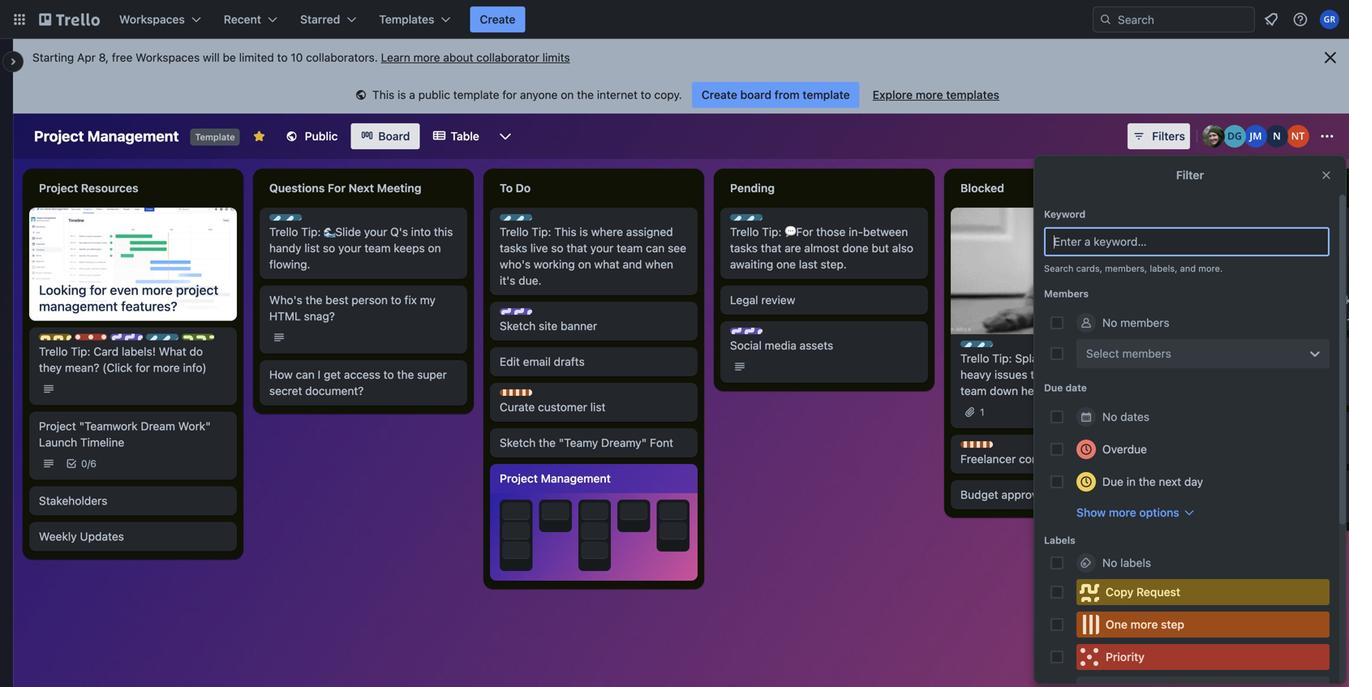 Task type: vqa. For each thing, say whether or not it's contained in the screenshot.
bottommost can
yes



Task type: locate. For each thing, give the bounding box(es) containing it.
to left 10
[[277, 51, 288, 64]]

tip: up mean?
[[71, 345, 90, 358]]

campaign up work
[[1234, 345, 1287, 359]]

the left "teamy
[[539, 436, 556, 450]]

are for almost
[[785, 241, 801, 255]]

tip left be
[[1236, 267, 1251, 278]]

tasks inside trello tip trello tip: this is where assigned tasks live so that your team can see who's working on what and when it's due.
[[500, 241, 528, 255]]

more
[[414, 51, 440, 64], [916, 88, 943, 101], [142, 283, 173, 298], [153, 361, 180, 375], [1109, 506, 1137, 519], [1131, 618, 1158, 631]]

no labels
[[1103, 556, 1151, 570]]

1 sketch from the top
[[500, 319, 536, 333]]

campaign inside finalize campaign name: teamwork dream work ✨
[[1234, 345, 1287, 359]]

tip
[[314, 215, 329, 226], [545, 215, 560, 226], [775, 215, 790, 226], [1236, 267, 1251, 278], [191, 335, 206, 346], [1006, 342, 1021, 353]]

working
[[534, 258, 575, 271]]

the left super
[[397, 368, 414, 381]]

color: orange, title: "one more step" element up freelancer
[[961, 441, 993, 448]]

more up features? at the left
[[142, 283, 173, 298]]

trello tip trello tip: this is where assigned tasks live so that your team can see who's working on what and when it's due.
[[500, 215, 687, 287]]

so down '🌊slide' on the left
[[323, 241, 335, 255]]

0 vertical spatial members
[[1121, 316, 1170, 329]]

tip inside trello tip trello tip: ✨ be proud! you're done! for all your finished tas
[[1236, 267, 1251, 278]]

0 vertical spatial priority
[[91, 335, 125, 346]]

are inside trello tip trello tip: 💬for those in-between tasks that are almost done but also awaiting one last step.
[[785, 241, 801, 255]]

splash
[[1015, 352, 1051, 365]]

priority design team
[[91, 335, 187, 346]]

dream left work
[[1248, 362, 1282, 375]]

1 horizontal spatial tasks
[[730, 241, 758, 255]]

1 horizontal spatial for
[[1224, 293, 1241, 307]]

no left labels
[[1103, 556, 1118, 570]]

1 vertical spatial this
[[554, 225, 577, 239]]

0 horizontal spatial team
[[162, 335, 187, 346]]

2 vertical spatial on
[[578, 258, 591, 271]]

team up drafts
[[551, 309, 576, 321]]

1 vertical spatial can
[[296, 368, 315, 381]]

are up due date
[[1055, 368, 1071, 381]]

even
[[110, 283, 139, 298]]

legal review link
[[730, 292, 919, 308]]

0 vertical spatial can
[[646, 241, 665, 255]]

keeps
[[394, 241, 425, 255]]

3 no from the top
[[1103, 556, 1118, 570]]

0 horizontal spatial list
[[305, 241, 320, 255]]

more right one
[[1131, 618, 1158, 631]]

1 horizontal spatial project management
[[500, 472, 611, 485]]

on
[[561, 88, 574, 101], [428, 241, 441, 255], [578, 258, 591, 271]]

1 tasks from the left
[[500, 241, 528, 255]]

1 horizontal spatial management
[[541, 472, 611, 485]]

can inside trello tip trello tip: this is where assigned tasks live so that your team can see who's working on what and when it's due.
[[646, 241, 665, 255]]

explore more templates
[[873, 88, 1000, 101]]

1 vertical spatial priority
[[1106, 650, 1145, 664]]

0 vertical spatial those
[[817, 225, 846, 239]]

project management inside text field
[[34, 127, 179, 145]]

this right sm image
[[372, 88, 395, 101]]

team down review
[[782, 329, 807, 340]]

dream left work"
[[141, 420, 175, 433]]

1 horizontal spatial is
[[580, 225, 588, 239]]

for left all
[[1224, 293, 1241, 307]]

team
[[551, 309, 576, 321], [782, 329, 807, 340], [162, 335, 187, 346]]

0 horizontal spatial on
[[428, 241, 441, 255]]

almost
[[804, 241, 839, 255]]

project up project resources
[[34, 127, 84, 145]]

workspaces up free
[[119, 13, 185, 26]]

team inside trello tip trello tip: this is where assigned tasks live so that your team can see who's working on what and when it's due.
[[617, 241, 643, 255]]

project up "launch" on the left
[[39, 420, 76, 433]]

1 horizontal spatial on
[[561, 88, 574, 101]]

template down learn more about collaborator limits link
[[453, 88, 499, 101]]

project management
[[34, 127, 179, 145], [500, 472, 611, 485]]

1 horizontal spatial due
[[1103, 475, 1124, 489]]

tip: inside trello tip trello tip: 💬for those in-between tasks that are almost done but also awaiting one last step.
[[762, 225, 782, 239]]

due for due date
[[1044, 382, 1063, 394]]

1 horizontal spatial can
[[646, 241, 665, 255]]

is left where
[[580, 225, 588, 239]]

team down assigned
[[617, 241, 643, 255]]

1 vertical spatial color: yellow, title: "copy request" element
[[1077, 579, 1330, 605]]

are down "💬for"
[[785, 241, 801, 255]]

project management down "teamy
[[500, 472, 611, 485]]

project inside "text field"
[[39, 181, 78, 195]]

trello tip trello tip: ✨ be proud! you're done! for all your finished tas
[[1191, 267, 1350, 323]]

color: orange, title: "one more step" element
[[500, 390, 532, 396], [961, 441, 993, 448], [1077, 612, 1330, 638]]

team down heavy
[[961, 384, 987, 398]]

the right the in
[[1139, 475, 1156, 489]]

that inside the trello tip trello tip: splash those redtape- heavy issues that are slowing your team down here.
[[1031, 368, 1052, 381]]

that for tasks
[[761, 241, 782, 255]]

can inside how can i get access to the super secret document?
[[296, 368, 315, 381]]

1 horizontal spatial color: yellow, title: "copy request" element
[[1077, 579, 1330, 605]]

work
[[1285, 362, 1312, 375]]

is left a
[[398, 88, 406, 101]]

project
[[176, 283, 218, 298]]

team for can
[[617, 241, 643, 255]]

to right access
[[384, 368, 394, 381]]

those up due date
[[1054, 352, 1083, 365]]

can left 'i'
[[296, 368, 315, 381]]

color: purple, title: "design team" element for sketch site banner
[[500, 308, 576, 321]]

project "teamwork dream work" launch timeline link
[[39, 418, 227, 451]]

one
[[777, 258, 796, 271]]

your for this
[[338, 241, 362, 255]]

assets
[[800, 339, 834, 352]]

0 vertical spatial no
[[1103, 316, 1118, 329]]

management down "teamy
[[541, 472, 611, 485]]

create up collaborator
[[480, 13, 516, 26]]

step.
[[821, 258, 847, 271]]

color: red, title: "priority" element
[[75, 334, 125, 346], [1077, 644, 1330, 670]]

1 vertical spatial those
[[1054, 352, 1083, 365]]

this is a public template for anyone on the internet to copy.
[[372, 88, 682, 101]]

priority up (click
[[91, 335, 125, 346]]

0 horizontal spatial are
[[785, 241, 801, 255]]

0 horizontal spatial due
[[1044, 382, 1063, 394]]

2 so from the left
[[551, 241, 564, 255]]

create for create board from template
[[702, 88, 738, 101]]

tip: for trello tip: 🌊slide your q's into this handy list so your team keeps on flowing.
[[301, 225, 321, 239]]

your down be
[[1259, 293, 1282, 307]]

0 horizontal spatial and
[[623, 258, 642, 271]]

1 horizontal spatial color: orange, title: "one more step" element
[[961, 441, 993, 448]]

what
[[159, 345, 186, 358]]

this
[[434, 225, 453, 239]]

starred
[[300, 13, 340, 26]]

more inside the looking for even more project management features?
[[142, 283, 173, 298]]

1 vertical spatial no
[[1103, 410, 1118, 424]]

1 vertical spatial sketch
[[500, 436, 536, 450]]

this up the working
[[554, 225, 577, 239]]

1 horizontal spatial create
[[702, 88, 738, 101]]

your down '🌊slide' on the left
[[338, 241, 362, 255]]

members up select members
[[1121, 316, 1170, 329]]

team inside trello tip trello tip: 🌊slide your q's into this handy list so your team keeps on flowing.
[[365, 241, 391, 255]]

0 horizontal spatial for
[[90, 283, 107, 298]]

fix
[[405, 293, 417, 307]]

2 horizontal spatial color: orange, title: "one more step" element
[[1077, 612, 1330, 638]]

1 horizontal spatial template
[[803, 88, 850, 101]]

more inside trello tip: card labels! what do they mean? (click for more info)
[[153, 361, 180, 375]]

tasks up awaiting
[[730, 241, 758, 255]]

back to home image
[[39, 6, 100, 32]]

Enter a keyword… text field
[[1044, 227, 1330, 256]]

Board name text field
[[26, 123, 187, 149]]

date
[[1066, 382, 1087, 394]]

list inside trello tip trello tip: 🌊slide your q's into this handy list so your team keeps on flowing.
[[305, 241, 320, 255]]

1 horizontal spatial team
[[617, 241, 643, 255]]

create left board
[[702, 88, 738, 101]]

create button
[[470, 6, 525, 32]]

1 horizontal spatial are
[[1055, 368, 1071, 381]]

get
[[324, 368, 341, 381]]

are
[[785, 241, 801, 255], [1055, 368, 1071, 381]]

dream inside project "teamwork dream work" launch timeline
[[141, 420, 175, 433]]

team inside design team social media assets
[[782, 329, 807, 340]]

the inside who's the best person to fix my html snag?
[[306, 293, 323, 307]]

0 vertical spatial workspaces
[[119, 13, 185, 26]]

secret
[[269, 384, 302, 398]]

tip up live at the left of the page
[[545, 215, 560, 226]]

this inside trello tip trello tip: this is where assigned tasks live so that your team can see who's working on what and when it's due.
[[554, 225, 577, 239]]

due date
[[1044, 382, 1087, 394]]

0 horizontal spatial is
[[398, 88, 406, 101]]

also
[[892, 241, 914, 255]]

that inside trello tip trello tip: 💬for those in-between tasks that are almost done but also awaiting one last step.
[[761, 241, 782, 255]]

color: sky, title: "trello tip" element
[[269, 214, 329, 226], [500, 214, 560, 226], [730, 214, 790, 226], [1191, 266, 1251, 278], [146, 334, 206, 346], [961, 341, 1021, 353]]

on right anyone
[[561, 88, 574, 101]]

0 horizontal spatial for
[[328, 181, 346, 195]]

0 horizontal spatial so
[[323, 241, 335, 255]]

workspaces down workspaces popup button
[[136, 51, 200, 64]]

your inside trello tip trello tip: ✨ be proud! you're done! for all your finished tas
[[1259, 293, 1282, 307]]

stakeholders link
[[39, 493, 227, 509]]

for down "labels!"
[[135, 361, 150, 375]]

1 horizontal spatial that
[[761, 241, 782, 255]]

0 vertical spatial due
[[1044, 382, 1063, 394]]

social
[[730, 339, 762, 352]]

on inside trello tip trello tip: 🌊slide your q's into this handy list so your team keeps on flowing.
[[428, 241, 441, 255]]

project inside text field
[[34, 127, 84, 145]]

0 vertical spatial sketch
[[500, 319, 536, 333]]

0 horizontal spatial this
[[372, 88, 395, 101]]

1 vertical spatial workspaces
[[136, 51, 200, 64]]

tip down questions for next meeting
[[314, 215, 329, 226]]

create inside create button
[[480, 13, 516, 26]]

🌊slide
[[324, 225, 361, 239]]

1 horizontal spatial design
[[516, 309, 549, 321]]

2 no from the top
[[1103, 410, 1118, 424]]

more right learn
[[414, 51, 440, 64]]

workspaces inside popup button
[[119, 13, 185, 26]]

super
[[417, 368, 447, 381]]

handy
[[269, 241, 302, 255]]

that
[[567, 241, 587, 255], [761, 241, 782, 255], [1031, 368, 1052, 381]]

project inside project "teamwork dream work" launch timeline
[[39, 420, 76, 433]]

team inside the trello tip trello tip: splash those redtape- heavy issues that are slowing your team down here.
[[961, 384, 987, 398]]

tasks for live
[[500, 241, 528, 255]]

sketch the "teamy dreamy" font link
[[500, 435, 688, 451]]

my
[[420, 293, 436, 307]]

freelancer contracts
[[961, 452, 1069, 466]]

0 horizontal spatial color: red, title: "priority" element
[[75, 334, 125, 346]]

your
[[364, 225, 387, 239], [338, 241, 362, 255], [591, 241, 614, 255], [1259, 293, 1282, 307], [1117, 368, 1140, 381]]

no for no dates
[[1103, 410, 1118, 424]]

budget approval link
[[961, 487, 1149, 503]]

/
[[87, 458, 90, 470]]

team left the do
[[162, 335, 187, 346]]

tip: up issues
[[993, 352, 1012, 365]]

project left resources in the top left of the page
[[39, 181, 78, 195]]

that for issues
[[1031, 368, 1052, 381]]

1 horizontal spatial team
[[551, 309, 576, 321]]

1 horizontal spatial priority
[[1106, 650, 1145, 664]]

approval
[[1002, 488, 1047, 501]]

1 vertical spatial list
[[591, 400, 606, 414]]

tip: inside trello tip trello tip: ✨ be proud! you're done! for all your finished tas
[[1223, 277, 1243, 291]]

2 tasks from the left
[[730, 241, 758, 255]]

members for select members
[[1123, 347, 1172, 360]]

drafts
[[554, 355, 585, 368]]

show menu image
[[1319, 128, 1336, 144]]

no for no labels
[[1103, 556, 1118, 570]]

templates
[[946, 88, 1000, 101]]

campaign inside "campaign proposal" link
[[1191, 478, 1244, 492]]

star or unstar board image
[[253, 130, 266, 143]]

Questions For Next Meeting text field
[[260, 175, 467, 201]]

contracts
[[1019, 452, 1069, 466]]

0 horizontal spatial dream
[[141, 420, 175, 433]]

that up here.
[[1031, 368, 1052, 381]]

management up project resources "text field"
[[87, 127, 179, 145]]

that up one
[[761, 241, 782, 255]]

Search field
[[1113, 7, 1255, 32]]

no for no members
[[1103, 316, 1118, 329]]

those inside trello tip trello tip: 💬for those in-between tasks that are almost done but also awaiting one last step.
[[817, 225, 846, 239]]

create inside create board from template link
[[702, 88, 738, 101]]

1 horizontal spatial those
[[1054, 352, 1083, 365]]

due left date
[[1044, 382, 1063, 394]]

to left fix
[[391, 293, 401, 307]]

tasks inside trello tip trello tip: 💬for those in-between tasks that are almost done but also awaiting one last step.
[[730, 241, 758, 255]]

color: purple, title: "design team" element
[[500, 308, 576, 321], [730, 328, 807, 340], [110, 334, 187, 346]]

2 vertical spatial color: orange, title: "one more step" element
[[1077, 612, 1330, 638]]

sketch down curate on the bottom left of the page
[[500, 436, 536, 450]]

for up management
[[90, 283, 107, 298]]

Pending text field
[[721, 175, 928, 201]]

for left next
[[328, 181, 346, 195]]

✨ inside trello tip trello tip: ✨ be proud! you're done! for all your finished tas
[[1246, 277, 1257, 291]]

priority down one
[[1106, 650, 1145, 664]]

see
[[668, 241, 687, 255]]

1 vertical spatial on
[[428, 241, 441, 255]]

members
[[1044, 288, 1089, 299]]

edit email drafts
[[500, 355, 585, 368]]

so
[[323, 241, 335, 255], [551, 241, 564, 255]]

0 vertical spatial project management
[[34, 127, 179, 145]]

looking for even more project management features? link
[[29, 276, 237, 321]]

team inside design team sketch site banner
[[551, 309, 576, 321]]

so inside trello tip trello tip: 🌊slide your q's into this handy list so your team keeps on flowing.
[[323, 241, 335, 255]]

color: orange, title: "one more step" element for curate
[[500, 390, 532, 396]]

template
[[195, 132, 235, 142]]

campaign right next
[[1191, 478, 1244, 492]]

primary element
[[0, 0, 1350, 39]]

0 horizontal spatial ✨
[[1246, 277, 1257, 291]]

1 horizontal spatial this
[[554, 225, 577, 239]]

tip: for trello tip: ✨ be proud! you're done! for all your finished tas
[[1223, 277, 1243, 291]]

finalize campaign name: teamwork dream work ✨
[[1191, 345, 1327, 375]]

keyword
[[1044, 209, 1086, 220]]

but
[[872, 241, 889, 255]]

1 vertical spatial color: red, title: "priority" element
[[1077, 644, 1330, 670]]

tip: down more.
[[1223, 277, 1243, 291]]

for left anyone
[[503, 88, 517, 101]]

sketch left site
[[500, 319, 536, 333]]

0 horizontal spatial team
[[365, 241, 391, 255]]

tip up issues
[[1006, 342, 1021, 353]]

1 so from the left
[[323, 241, 335, 255]]

0 horizontal spatial priority
[[91, 335, 125, 346]]

due.
[[519, 274, 542, 287]]

1 vertical spatial due
[[1103, 475, 1124, 489]]

2 horizontal spatial design
[[747, 329, 779, 340]]

1 horizontal spatial dream
[[1248, 362, 1282, 375]]

tip for trello tip: 💬for those in-between tasks that are almost done but also awaiting one last step.
[[775, 215, 790, 226]]

1 horizontal spatial color: purple, title: "design team" element
[[500, 308, 576, 321]]

due for due in the next day
[[1103, 475, 1124, 489]]

1 template from the left
[[453, 88, 499, 101]]

your down select members
[[1117, 368, 1140, 381]]

are inside the trello tip trello tip: splash those redtape- heavy issues that are slowing your team down here.
[[1055, 368, 1071, 381]]

be
[[1260, 277, 1274, 291]]

0 vertical spatial is
[[398, 88, 406, 101]]

slowing
[[1074, 368, 1114, 381]]

0 vertical spatial for
[[328, 181, 346, 195]]

create for create
[[480, 13, 516, 26]]

for
[[503, 88, 517, 101], [90, 283, 107, 298], [135, 361, 150, 375]]

color: yellow, title: "copy request" element up they
[[39, 334, 71, 341]]

design inside design team sketch site banner
[[516, 309, 549, 321]]

jordan mirchev (jordan_mirchev) image
[[1245, 125, 1268, 148]]

team down q's
[[365, 241, 391, 255]]

8,
[[99, 51, 109, 64]]

0 vertical spatial dream
[[1248, 362, 1282, 375]]

1 horizontal spatial so
[[551, 241, 564, 255]]

0 vertical spatial color: orange, title: "one more step" element
[[500, 390, 532, 396]]

font
[[650, 436, 674, 450]]

0 horizontal spatial tasks
[[500, 241, 528, 255]]

1 vertical spatial color: orange, title: "one more step" element
[[961, 441, 993, 448]]

color: yellow, title: "copy request" element
[[39, 334, 71, 341], [1077, 579, 1330, 605]]

0 vertical spatial color: yellow, title: "copy request" element
[[39, 334, 71, 341]]

color: red, title: "priority" element down step
[[1077, 644, 1330, 670]]

your inside trello tip trello tip: this is where assigned tasks live so that your team can see who's working on what and when it's due.
[[591, 241, 614, 255]]

1 vertical spatial ✨
[[1315, 362, 1327, 375]]

on down this
[[428, 241, 441, 255]]

1 no from the top
[[1103, 316, 1118, 329]]

1 vertical spatial create
[[702, 88, 738, 101]]

pending
[[730, 181, 775, 195]]

management
[[39, 299, 118, 314]]

tasks up who's at the top left of page
[[500, 241, 528, 255]]

1 vertical spatial dream
[[141, 420, 175, 433]]

1 horizontal spatial and
[[1180, 263, 1196, 274]]

those inside the trello tip trello tip: splash those redtape- heavy issues that are slowing your team down here.
[[1054, 352, 1083, 365]]

due left the in
[[1103, 475, 1124, 489]]

more right show
[[1109, 506, 1137, 519]]

0 vertical spatial for
[[503, 88, 517, 101]]

members for no members
[[1121, 316, 1170, 329]]

tip inside trello tip trello tip: 💬for those in-between tasks that are almost done but also awaiting one last step.
[[775, 215, 790, 226]]

0 vertical spatial on
[[561, 88, 574, 101]]

step
[[1161, 618, 1185, 631]]

✨ left be
[[1246, 277, 1257, 291]]

awaiting
[[730, 258, 774, 271]]

0 vertical spatial campaign
[[1234, 345, 1287, 359]]

on left what
[[578, 258, 591, 271]]

0 horizontal spatial color: orange, title: "one more step" element
[[500, 390, 532, 396]]

list right "handy"
[[305, 241, 320, 255]]

more down the what
[[153, 361, 180, 375]]

color: red, title: "priority" element up (click
[[75, 334, 125, 346]]

tip: inside trello tip trello tip: this is where assigned tasks live so that your team can see who's working on what and when it's due.
[[532, 225, 551, 239]]

here.
[[1022, 384, 1048, 398]]

that up the working
[[567, 241, 587, 255]]

to inside who's the best person to fix my html snag?
[[391, 293, 401, 307]]

list right customer
[[591, 400, 606, 414]]

who's the best person to fix my html snag?
[[269, 293, 436, 323]]

1 vertical spatial campaign
[[1191, 478, 1244, 492]]

halp
[[198, 335, 220, 346]]

template right from
[[803, 88, 850, 101]]

0 horizontal spatial project management
[[34, 127, 179, 145]]

the up snag?
[[306, 293, 323, 307]]

tip: up "handy"
[[301, 225, 321, 239]]

1 horizontal spatial ✨
[[1315, 362, 1327, 375]]

members
[[1121, 316, 1170, 329], [1123, 347, 1172, 360]]

1 vertical spatial for
[[1224, 293, 1241, 307]]

members down 'no members'
[[1123, 347, 1172, 360]]

design inside design team social media assets
[[747, 329, 779, 340]]

✨ down name:
[[1315, 362, 1327, 375]]

color: yellow, title: "copy request" element up step
[[1077, 579, 1330, 605]]

0 vertical spatial are
[[785, 241, 801, 255]]

1 vertical spatial members
[[1123, 347, 1172, 360]]

those for almost
[[817, 225, 846, 239]]

no left dates
[[1103, 410, 1118, 424]]

0 horizontal spatial those
[[817, 225, 846, 239]]

tip inside trello tip trello tip: 🌊slide your q's into this handy list so your team keeps on flowing.
[[314, 215, 329, 226]]

those up almost
[[817, 225, 846, 239]]

tip: up live at the left of the page
[[532, 225, 551, 239]]

0 vertical spatial management
[[87, 127, 179, 145]]

the inside how can i get access to the super secret document?
[[397, 368, 414, 381]]

tip up one
[[775, 215, 790, 226]]

0 horizontal spatial template
[[453, 88, 499, 101]]

weekly updates
[[39, 530, 124, 543]]

2 horizontal spatial team
[[961, 384, 987, 398]]

so up the working
[[551, 241, 564, 255]]

to left copy.
[[641, 88, 651, 101]]

select members
[[1087, 347, 1172, 360]]

more inside 'element'
[[1131, 618, 1158, 631]]

tip: for trello tip: this is where assigned tasks live so that your team can see who's working on what and when it's due.
[[532, 225, 551, 239]]

0 vertical spatial list
[[305, 241, 320, 255]]

project management up resources in the top left of the page
[[34, 127, 179, 145]]

1 horizontal spatial for
[[135, 361, 150, 375]]

tip: inside trello tip trello tip: 🌊slide your q's into this handy list so your team keeps on flowing.
[[301, 225, 321, 239]]

open information menu image
[[1293, 11, 1309, 28]]

2 horizontal spatial team
[[782, 329, 807, 340]]

for inside trello tip: card labels! what do they mean? (click for more info)
[[135, 361, 150, 375]]

1 vertical spatial are
[[1055, 368, 1071, 381]]

how can i get access to the super secret document? link
[[269, 367, 458, 399]]

curate
[[500, 400, 535, 414]]

your up what
[[591, 241, 614, 255]]

2 horizontal spatial on
[[578, 258, 591, 271]]

between
[[863, 225, 908, 239]]

color: orange, title: "one more step" element up curate on the bottom left of the page
[[500, 390, 532, 396]]

no dates
[[1103, 410, 1150, 424]]

for inside trello tip trello tip: ✨ be proud! you're done! for all your finished tas
[[1224, 293, 1241, 307]]

one more step
[[1106, 618, 1185, 631]]

your inside the trello tip trello tip: splash those redtape- heavy issues that are slowing your team down here.
[[1117, 368, 1140, 381]]

tip inside trello tip trello tip: this is where assigned tasks live so that your team can see who's working on what and when it's due.
[[545, 215, 560, 226]]

can up "when"
[[646, 241, 665, 255]]

freelancer contracts link
[[961, 451, 1149, 467]]

to
[[500, 181, 513, 195]]

best
[[326, 293, 349, 307]]

tip: left "💬for"
[[762, 225, 782, 239]]

due in the next day
[[1103, 475, 1204, 489]]

list
[[305, 241, 320, 255], [591, 400, 606, 414]]

0 horizontal spatial design
[[127, 335, 159, 346]]



Task type: describe. For each thing, give the bounding box(es) containing it.
2 sketch from the top
[[500, 436, 536, 450]]

to do
[[500, 181, 531, 195]]

explore
[[873, 88, 913, 101]]

0 vertical spatial color: red, title: "priority" element
[[75, 334, 125, 346]]

trello inside trello tip: card labels! what do they mean? (click for more info)
[[39, 345, 68, 358]]

1 vertical spatial management
[[541, 472, 611, 485]]

legal review
[[730, 293, 796, 307]]

for inside the looking for even more project management features?
[[90, 283, 107, 298]]

day
[[1185, 475, 1204, 489]]

To Do text field
[[490, 175, 698, 201]]

recent
[[224, 13, 261, 26]]

sm image
[[353, 88, 369, 104]]

tip inside the trello tip trello tip: splash those redtape- heavy issues that are slowing your team down here.
[[1006, 342, 1021, 353]]

tip: inside trello tip: card labels! what do they mean? (click for more info)
[[71, 345, 90, 358]]

from
[[775, 88, 800, 101]]

"teamwork
[[79, 420, 138, 433]]

copy.
[[654, 88, 682, 101]]

edit email drafts link
[[500, 354, 688, 370]]

those for slowing
[[1054, 352, 1083, 365]]

one
[[1106, 618, 1128, 631]]

devan goldstein (devangoldstein2) image
[[1224, 125, 1246, 148]]

color: lime, title: "halp" element
[[182, 334, 220, 346]]

more right explore
[[916, 88, 943, 101]]

review
[[762, 293, 796, 307]]

that inside trello tip trello tip: this is where assigned tasks live so that your team can see who's working on what and when it's due.
[[567, 241, 587, 255]]

trello tip halp
[[162, 335, 220, 346]]

management inside project management text field
[[87, 127, 179, 145]]

i
[[318, 368, 321, 381]]

teamwork
[[1191, 362, 1245, 375]]

launch
[[39, 436, 77, 449]]

customize views image
[[497, 128, 514, 144]]

curate customer list link
[[500, 399, 688, 415]]

color: orange, title: "one more step" element containing one more step
[[1077, 612, 1330, 638]]

collaborator
[[477, 51, 540, 64]]

create board from template
[[702, 88, 850, 101]]

more inside button
[[1109, 506, 1137, 519]]

tasks for that
[[730, 241, 758, 255]]

document?
[[305, 384, 364, 398]]

team for assets
[[782, 329, 807, 340]]

so inside trello tip trello tip: this is where assigned tasks live so that your team can see who's working on what and when it's due.
[[551, 241, 564, 255]]

how can i get access to the super secret document?
[[269, 368, 447, 398]]

color: sky, title: "trello tip" element for that
[[730, 214, 790, 226]]

stakeholders
[[39, 494, 107, 508]]

be
[[223, 51, 236, 64]]

trello tip: card labels! what do they mean? (click for more info)
[[39, 345, 207, 375]]

edit
[[500, 355, 520, 368]]

color: sky, title: "trello tip" element for live
[[500, 214, 560, 226]]

copy
[[1106, 585, 1134, 599]]

0
[[81, 458, 87, 470]]

✨ inside finalize campaign name: teamwork dream work ✨
[[1315, 362, 1327, 375]]

html
[[269, 310, 301, 323]]

banner
[[561, 319, 597, 333]]

proud!
[[1277, 277, 1311, 291]]

looking
[[39, 283, 86, 298]]

internet
[[597, 88, 638, 101]]

public button
[[276, 123, 348, 149]]

what
[[594, 258, 620, 271]]

1 horizontal spatial list
[[591, 400, 606, 414]]

snag?
[[304, 310, 335, 323]]

meeting
[[377, 181, 422, 195]]

Blocked text field
[[951, 175, 1159, 201]]

is inside trello tip trello tip: this is where assigned tasks live so that your team can see who's working on what and when it's due.
[[580, 225, 588, 239]]

on inside trello tip trello tip: this is where assigned tasks live so that your team can see who's working on what and when it's due.
[[578, 258, 591, 271]]

work"
[[178, 420, 211, 433]]

for inside text box
[[328, 181, 346, 195]]

trello tip trello tip: splash those redtape- heavy issues that are slowing your team down here.
[[961, 342, 1140, 398]]

close popover image
[[1320, 169, 1333, 182]]

2 template from the left
[[803, 88, 850, 101]]

color: orange, title: "one more step" element for freelancer
[[961, 441, 993, 448]]

color: purple, title: "design team" element for social media assets
[[730, 328, 807, 340]]

team for down
[[961, 384, 987, 398]]

and inside trello tip trello tip: this is where assigned tasks live so that your team can see who's working on what and when it's due.
[[623, 258, 642, 271]]

weekly updates link
[[39, 529, 227, 545]]

design team social media assets
[[730, 329, 834, 352]]

team for banner
[[551, 309, 576, 321]]

nicole tang (nicoletang31) image
[[1287, 125, 1310, 148]]

budget
[[961, 488, 999, 501]]

down
[[990, 384, 1018, 398]]

select
[[1087, 347, 1120, 360]]

sketch inside design team sketch site banner
[[500, 319, 536, 333]]

limited
[[239, 51, 274, 64]]

tip up info)
[[191, 335, 206, 346]]

0 vertical spatial this
[[372, 88, 395, 101]]

questions
[[269, 181, 325, 195]]

resources
[[81, 181, 138, 195]]

your left q's
[[364, 225, 387, 239]]

tip: for trello tip: 💬for those in-between tasks that are almost done but also awaiting one last step.
[[762, 225, 782, 239]]

tip for trello tip: 🌊slide your q's into this handy list so your team keeps on flowing.
[[314, 215, 329, 226]]

weekly
[[39, 530, 77, 543]]

team for keeps
[[365, 241, 391, 255]]

done
[[843, 241, 869, 255]]

tip: inside the trello tip trello tip: splash those redtape- heavy issues that are slowing your team down here.
[[993, 352, 1012, 365]]

questions for next meeting
[[269, 181, 422, 195]]

public
[[418, 88, 450, 101]]

0 horizontal spatial color: purple, title: "design team" element
[[110, 334, 187, 346]]

the left internet
[[577, 88, 594, 101]]

design for sketch
[[516, 309, 549, 321]]

free
[[112, 51, 133, 64]]

redtape-
[[1086, 352, 1132, 365]]

in-
[[849, 225, 863, 239]]

Project Resources text field
[[29, 175, 237, 201]]

your for tasks
[[591, 241, 614, 255]]

greg robinson (gregrobinson96) image
[[1320, 10, 1340, 29]]

sketch the "teamy dreamy" font
[[500, 436, 674, 450]]

priority for priority
[[1106, 650, 1145, 664]]

about
[[443, 51, 473, 64]]

limits
[[543, 51, 570, 64]]

design for social
[[747, 329, 779, 340]]

access
[[344, 368, 381, 381]]

caity (caity) image
[[1203, 125, 1225, 148]]

q's
[[390, 225, 408, 239]]

design team sketch site banner
[[500, 309, 597, 333]]

tip for trello tip: ✨ be proud! you're done! for all your finished tas
[[1236, 267, 1251, 278]]

campaign proposal link
[[1191, 477, 1350, 493]]

nic (nicoletollefson1) image
[[1266, 125, 1289, 148]]

show more options button
[[1077, 505, 1196, 521]]

color: sky, title: "trello tip" element for handy
[[269, 214, 329, 226]]

search image
[[1100, 13, 1113, 26]]

1 vertical spatial project management
[[500, 472, 611, 485]]

0 horizontal spatial color: yellow, title: "copy request" element
[[39, 334, 71, 341]]

search
[[1044, 263, 1074, 274]]

explore more templates link
[[863, 82, 1009, 108]]

color: sky, title: "trello tip" element for for
[[1191, 266, 1251, 278]]

trello tip: splash those redtape- heavy issues that are slowing your team down here. link
[[961, 351, 1149, 399]]

"teamy
[[559, 436, 598, 450]]

proposal
[[1247, 478, 1293, 492]]

name:
[[1290, 345, 1323, 359]]

trello tip: card labels! what do they mean? (click for more info) link
[[39, 344, 227, 376]]

are for slowing
[[1055, 368, 1071, 381]]

priority for priority design team
[[91, 335, 125, 346]]

options
[[1140, 506, 1180, 519]]

trello tip: this is where assigned tasks live so that your team can see who's working on what and when it's due. link
[[500, 224, 688, 289]]

into
[[411, 225, 431, 239]]

to inside how can i get access to the super secret document?
[[384, 368, 394, 381]]

color: yellow, title: "copy request" element containing copy request
[[1077, 579, 1330, 605]]

who's
[[500, 258, 531, 271]]

trello tip trello tip: 💬for those in-between tasks that are almost done but also awaiting one last step.
[[730, 215, 914, 271]]

freelancer
[[961, 452, 1016, 466]]

dream inside finalize campaign name: teamwork dream work ✨
[[1248, 362, 1282, 375]]

project down curate on the bottom left of the page
[[500, 472, 538, 485]]

starting
[[32, 51, 74, 64]]

1
[[980, 407, 985, 418]]

your for issues
[[1117, 368, 1140, 381]]

0 notifications image
[[1262, 10, 1281, 29]]

tip for trello tip: this is where assigned tasks live so that your team can see who's working on what and when it's due.
[[545, 215, 560, 226]]



